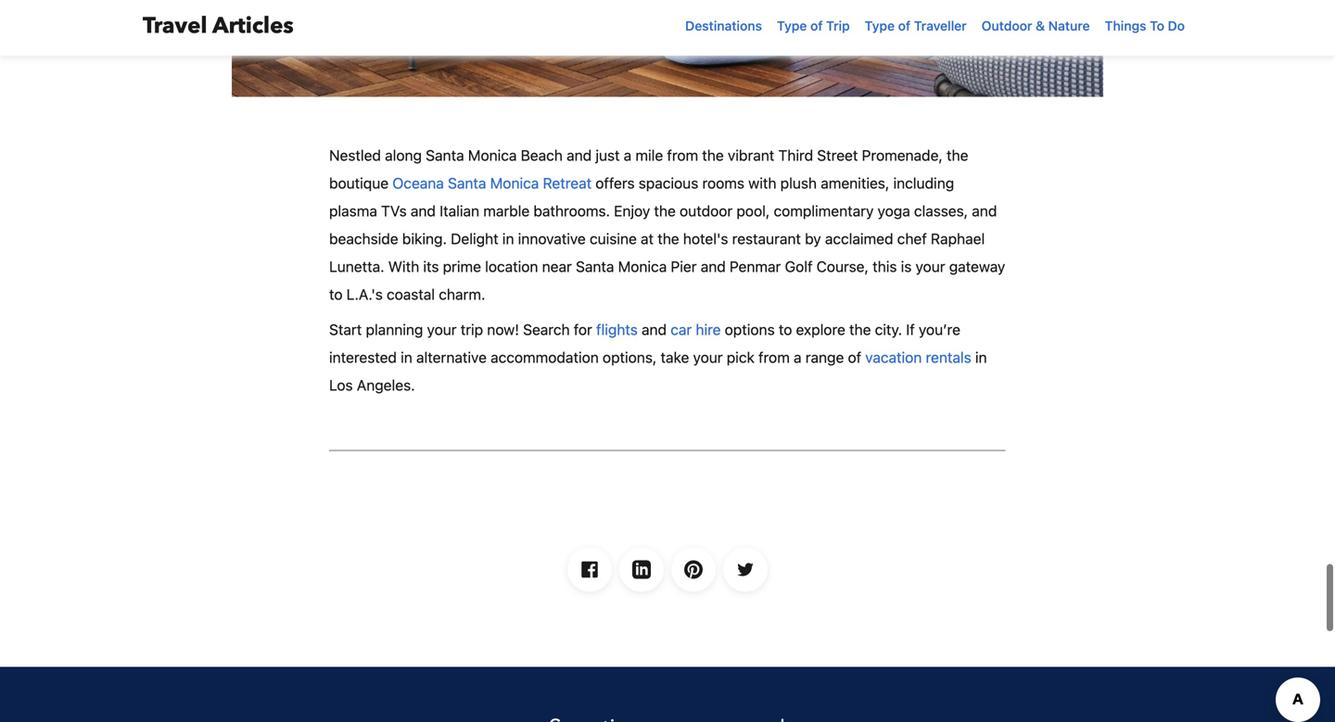 Task type: locate. For each thing, give the bounding box(es) containing it.
planning
[[366, 321, 423, 338]]

of left trip
[[811, 18, 823, 33]]

trip
[[461, 321, 483, 338]]

0 vertical spatial a
[[624, 146, 632, 164]]

monica
[[468, 146, 517, 164], [490, 174, 539, 192], [618, 258, 667, 275]]

monica inside nestled along santa monica beach and just a mile from the vibrant third street promenade, the boutique
[[468, 146, 517, 164]]

city.
[[875, 321, 903, 338]]

in right rentals
[[976, 349, 988, 366]]

type
[[777, 18, 807, 33], [865, 18, 895, 33]]

los
[[329, 376, 353, 394]]

and left just at left
[[567, 146, 592, 164]]

articles
[[213, 11, 294, 41]]

1 vertical spatial from
[[759, 349, 790, 366]]

of left traveller
[[899, 18, 911, 33]]

chef
[[898, 230, 927, 248]]

in inside in los angeles.
[[976, 349, 988, 366]]

gateway
[[950, 258, 1006, 275]]

santa up oceana
[[426, 146, 464, 164]]

vacation
[[866, 349, 922, 366]]

2 type from the left
[[865, 18, 895, 33]]

0 horizontal spatial of
[[811, 18, 823, 33]]

boutique
[[329, 174, 389, 192]]

travel articles
[[143, 11, 294, 41]]

flights link
[[597, 321, 638, 338]]

destinations link
[[678, 9, 770, 43]]

and
[[567, 146, 592, 164], [411, 202, 436, 220], [972, 202, 998, 220], [701, 258, 726, 275], [642, 321, 667, 338]]

car
[[671, 321, 692, 338]]

with
[[749, 174, 777, 192]]

santa inside nestled along santa monica beach and just a mile from the vibrant third street promenade, the boutique
[[426, 146, 464, 164]]

bathrooms.
[[534, 202, 610, 220]]

1 horizontal spatial to
[[779, 321, 793, 338]]

pool,
[[737, 202, 770, 220]]

with
[[388, 258, 419, 275]]

to inside offers spacious rooms with plush amenities, including plasma tvs and italian marble bathrooms. enjoy the outdoor pool, complimentary yoga classes, and beachside biking. delight in innovative cuisine at the hotel's restaurant by acclaimed chef raphael lunetta. with its prime location near santa monica pier and penmar golf course, this is your gateway to l.a.'s coastal charm.
[[329, 286, 343, 303]]

monica inside offers spacious rooms with plush amenities, including plasma tvs and italian marble bathrooms. enjoy the outdoor pool, complimentary yoga classes, and beachside biking. delight in innovative cuisine at the hotel's restaurant by acclaimed chef raphael lunetta. with its prime location near santa monica pier and penmar golf course, this is your gateway to l.a.'s coastal charm.
[[618, 258, 667, 275]]

to inside options to explore the city. if you're interested in alternative accommodation options, take your pick from a range of
[[779, 321, 793, 338]]

1 vertical spatial to
[[779, 321, 793, 338]]

santa
[[426, 146, 464, 164], [448, 174, 487, 192], [576, 258, 614, 275]]

santa down cuisine
[[576, 258, 614, 275]]

0 horizontal spatial your
[[427, 321, 457, 338]]

1 horizontal spatial your
[[693, 349, 723, 366]]

in down marble on the left top of page
[[503, 230, 514, 248]]

a
[[624, 146, 632, 164], [794, 349, 802, 366]]

0 vertical spatial your
[[916, 258, 946, 275]]

0 horizontal spatial from
[[667, 146, 699, 164]]

2 horizontal spatial your
[[916, 258, 946, 275]]

options to explore the city. if you're interested in alternative accommodation options, take your pick from a range of
[[329, 321, 961, 366]]

biking.
[[402, 230, 447, 248]]

1 horizontal spatial type
[[865, 18, 895, 33]]

1 horizontal spatial a
[[794, 349, 802, 366]]

hotel's
[[684, 230, 729, 248]]

street
[[818, 146, 858, 164]]

type right trip
[[865, 18, 895, 33]]

spacious
[[639, 174, 699, 192]]

vibrant
[[728, 146, 775, 164]]

and left car at the top of the page
[[642, 321, 667, 338]]

1 vertical spatial santa
[[448, 174, 487, 192]]

if
[[907, 321, 915, 338]]

restaurant
[[733, 230, 801, 248]]

0 horizontal spatial a
[[624, 146, 632, 164]]

vacation rentals link
[[866, 349, 972, 366]]

your down hire
[[693, 349, 723, 366]]

of inside 'link'
[[899, 18, 911, 33]]

1 horizontal spatial of
[[848, 349, 862, 366]]

0 vertical spatial santa
[[426, 146, 464, 164]]

monica up marble on the left top of page
[[490, 174, 539, 192]]

of for traveller
[[899, 18, 911, 33]]

the up the including
[[947, 146, 969, 164]]

flights
[[597, 321, 638, 338]]

santa up italian
[[448, 174, 487, 192]]

do
[[1168, 18, 1186, 33]]

0 vertical spatial monica
[[468, 146, 517, 164]]

the left the city.
[[850, 321, 871, 338]]

0 vertical spatial from
[[667, 146, 699, 164]]

type of traveller link
[[858, 9, 975, 43]]

options
[[725, 321, 775, 338]]

course,
[[817, 258, 869, 275]]

is
[[901, 258, 912, 275]]

to left l.a.'s
[[329, 286, 343, 303]]

prime
[[443, 258, 481, 275]]

2 vertical spatial monica
[[618, 258, 667, 275]]

2 vertical spatial santa
[[576, 258, 614, 275]]

coastal
[[387, 286, 435, 303]]

your up alternative
[[427, 321, 457, 338]]

nestled along santa monica beach and just a mile from the vibrant third street promenade, the boutique
[[329, 146, 969, 192]]

0 horizontal spatial type
[[777, 18, 807, 33]]

beachside
[[329, 230, 399, 248]]

a left range
[[794, 349, 802, 366]]

2 vertical spatial your
[[693, 349, 723, 366]]

type inside the type of traveller 'link'
[[865, 18, 895, 33]]

rooms
[[703, 174, 745, 192]]

1 vertical spatial your
[[427, 321, 457, 338]]

nestled
[[329, 146, 381, 164]]

the up rooms
[[703, 146, 724, 164]]

monica down at
[[618, 258, 667, 275]]

a inside nestled along santa monica beach and just a mile from the vibrant third street promenade, the boutique
[[624, 146, 632, 164]]

from right 'pick'
[[759, 349, 790, 366]]

options,
[[603, 349, 657, 366]]

and down the hotel's
[[701, 258, 726, 275]]

of right range
[[848, 349, 862, 366]]

and up raphael
[[972, 202, 998, 220]]

in down planning
[[401, 349, 413, 366]]

nature
[[1049, 18, 1091, 33]]

1 vertical spatial monica
[[490, 174, 539, 192]]

to left explore
[[779, 321, 793, 338]]

the inside options to explore the city. if you're interested in alternative accommodation options, take your pick from a range of
[[850, 321, 871, 338]]

1 vertical spatial a
[[794, 349, 802, 366]]

yoga
[[878, 202, 911, 220]]

classes,
[[915, 202, 969, 220]]

1 horizontal spatial in
[[503, 230, 514, 248]]

things to do link
[[1098, 9, 1193, 43]]

monica up the oceana santa monica retreat
[[468, 146, 517, 164]]

a right just at left
[[624, 146, 632, 164]]

0 horizontal spatial to
[[329, 286, 343, 303]]

type inside type of trip link
[[777, 18, 807, 33]]

2 horizontal spatial of
[[899, 18, 911, 33]]

from inside nestled along santa monica beach and just a mile from the vibrant third street promenade, the boutique
[[667, 146, 699, 164]]

1 horizontal spatial from
[[759, 349, 790, 366]]

plasma
[[329, 202, 377, 220]]

your inside offers spacious rooms with plush amenities, including plasma tvs and italian marble bathrooms. enjoy the outdoor pool, complimentary yoga classes, and beachside biking. delight in innovative cuisine at the hotel's restaurant by acclaimed chef raphael lunetta. with its prime location near santa monica pier and penmar golf course, this is your gateway to l.a.'s coastal charm.
[[916, 258, 946, 275]]

along
[[385, 146, 422, 164]]

0 horizontal spatial in
[[401, 349, 413, 366]]

from up spacious
[[667, 146, 699, 164]]

1 type from the left
[[777, 18, 807, 33]]

2 horizontal spatial in
[[976, 349, 988, 366]]

type left trip
[[777, 18, 807, 33]]

hire
[[696, 321, 721, 338]]

&
[[1036, 18, 1046, 33]]

your right is
[[916, 258, 946, 275]]

of
[[811, 18, 823, 33], [899, 18, 911, 33], [848, 349, 862, 366]]

to
[[329, 286, 343, 303], [779, 321, 793, 338]]

take
[[661, 349, 690, 366]]

things
[[1105, 18, 1147, 33]]

now!
[[487, 321, 519, 338]]

0 vertical spatial to
[[329, 286, 343, 303]]

of inside options to explore the city. if you're interested in alternative accommodation options, take your pick from a range of
[[848, 349, 862, 366]]

third
[[779, 146, 814, 164]]

and up biking.
[[411, 202, 436, 220]]



Task type: vqa. For each thing, say whether or not it's contained in the screenshot.
IN inside the OFFERS SPACIOUS ROOMS WITH PLUSH AMENITIES, INCLUDING PLASMA TVS AND ITALIAN MARBLE BATHROOMS. ENJOY THE OUTDOOR POOL, COMPLIMENTARY YOGA CLASSES, AND BEACHSIDE BIKING. DELIGHT IN INNOVATIVE CUISINE AT THE HOTEL'S RESTAURANT BY ACCLAIMED CHEF RAPHAEL LUNETTA. WITH ITS PRIME LOCATION NEAR SANTA MONICA PIER AND PENMAR GOLF COURSE, THIS IS YOUR GATEWAY TO L.A.'S COASTAL CHARM.
yes



Task type: describe. For each thing, give the bounding box(es) containing it.
marble
[[484, 202, 530, 220]]

oceana
[[393, 174, 444, 192]]

promenade,
[[862, 146, 943, 164]]

near
[[542, 258, 572, 275]]

offers
[[596, 174, 635, 192]]

to
[[1150, 18, 1165, 33]]

car hire link
[[671, 321, 721, 338]]

italian
[[440, 202, 480, 220]]

the right at
[[658, 230, 680, 248]]

interested
[[329, 349, 397, 366]]

amenities,
[[821, 174, 890, 192]]

and inside nestled along santa monica beach and just a mile from the vibrant third street promenade, the boutique
[[567, 146, 592, 164]]

cuisine
[[590, 230, 637, 248]]

start
[[329, 321, 362, 338]]

oceana santa monica retreat
[[393, 174, 592, 192]]

retreat
[[543, 174, 592, 192]]

accommodation
[[491, 349, 599, 366]]

lunetta.
[[329, 258, 385, 275]]

of for trip
[[811, 18, 823, 33]]

outdoor
[[982, 18, 1033, 33]]

your inside options to explore the city. if you're interested in alternative accommodation options, take your pick from a range of
[[693, 349, 723, 366]]

golf
[[785, 258, 813, 275]]

plush
[[781, 174, 817, 192]]

trip
[[827, 18, 850, 33]]

innovative
[[518, 230, 586, 248]]

from inside options to explore the city. if you're interested in alternative accommodation options, take your pick from a range of
[[759, 349, 790, 366]]

including
[[894, 174, 955, 192]]

delight
[[451, 230, 499, 248]]

a inside options to explore the city. if you're interested in alternative accommodation options, take your pick from a range of
[[794, 349, 802, 366]]

this
[[873, 258, 897, 275]]

charm.
[[439, 286, 486, 303]]

traveller
[[914, 18, 967, 33]]

beach
[[521, 146, 563, 164]]

enjoy
[[614, 202, 651, 220]]

in inside offers spacious rooms with plush amenities, including plasma tvs and italian marble bathrooms. enjoy the outdoor pool, complimentary yoga classes, and beachside biking. delight in innovative cuisine at the hotel's restaurant by acclaimed chef raphael lunetta. with its prime location near santa monica pier and penmar golf course, this is your gateway to l.a.'s coastal charm.
[[503, 230, 514, 248]]

outdoor & nature link
[[975, 9, 1098, 43]]

type for type of traveller
[[865, 18, 895, 33]]

raphael
[[931, 230, 985, 248]]

type for type of trip
[[777, 18, 807, 33]]

oceana santa monica retreat link
[[393, 174, 592, 192]]

you're
[[919, 321, 961, 338]]

santa inside offers spacious rooms with plush amenities, including plasma tvs and italian marble bathrooms. enjoy the outdoor pool, complimentary yoga classes, and beachside biking. delight in innovative cuisine at the hotel's restaurant by acclaimed chef raphael lunetta. with its prime location near santa monica pier and penmar golf course, this is your gateway to l.a.'s coastal charm.
[[576, 258, 614, 275]]

start planning your trip now! search for flights and car hire
[[329, 321, 721, 338]]

destinations
[[686, 18, 762, 33]]

search
[[523, 321, 570, 338]]

the down spacious
[[654, 202, 676, 220]]

tvs
[[381, 202, 407, 220]]

type of trip
[[777, 18, 850, 33]]

explore
[[796, 321, 846, 338]]

angeles.
[[357, 376, 415, 394]]

outdoor
[[680, 202, 733, 220]]

pier
[[671, 258, 697, 275]]

offers spacious rooms with plush amenities, including plasma tvs and italian marble bathrooms. enjoy the outdoor pool, complimentary yoga classes, and beachside biking. delight in innovative cuisine at the hotel's restaurant by acclaimed chef raphael lunetta. with its prime location near santa monica pier and penmar golf course, this is your gateway to l.a.'s coastal charm.
[[329, 174, 1006, 303]]

mile
[[636, 146, 663, 164]]

type of traveller
[[865, 18, 967, 33]]

alternative
[[417, 349, 487, 366]]

pick
[[727, 349, 755, 366]]

complimentary
[[774, 202, 874, 220]]

things to do
[[1105, 18, 1186, 33]]

vacation rentals
[[866, 349, 972, 366]]

outdoor & nature
[[982, 18, 1091, 33]]

range
[[806, 349, 844, 366]]

rentals
[[926, 349, 972, 366]]

at
[[641, 230, 654, 248]]

travel
[[143, 11, 207, 41]]

for
[[574, 321, 593, 338]]

its
[[423, 258, 439, 275]]

in inside options to explore the city. if you're interested in alternative accommodation options, take your pick from a range of
[[401, 349, 413, 366]]

just
[[596, 146, 620, 164]]

penmar
[[730, 258, 781, 275]]

acclaimed
[[825, 230, 894, 248]]

location
[[485, 258, 538, 275]]

by
[[805, 230, 822, 248]]

type of trip link
[[770, 9, 858, 43]]



